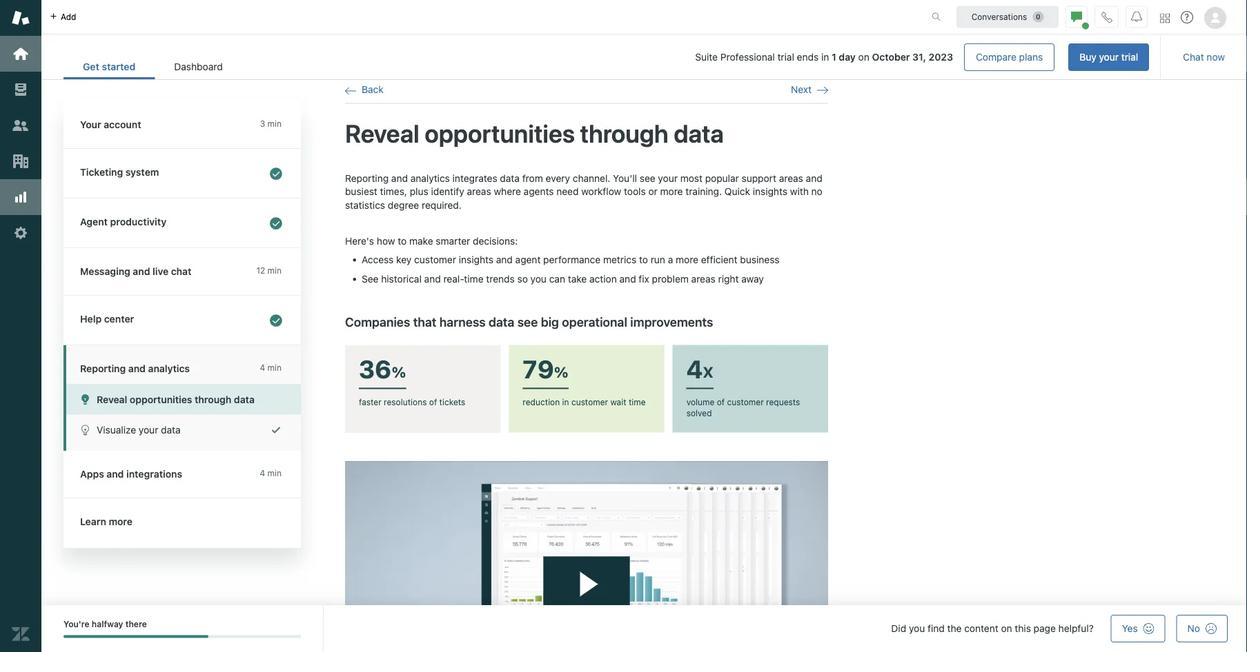 Task type: describe. For each thing, give the bounding box(es) containing it.
smarter
[[436, 235, 470, 247]]

help
[[80, 314, 102, 325]]

here's how to make smarter decisions:
[[345, 235, 518, 247]]

progress-bar progress bar
[[64, 636, 301, 639]]

halfway
[[92, 620, 123, 630]]

agent productivity button
[[64, 199, 298, 248]]

next
[[791, 84, 812, 95]]

your inside reporting and analytics integrates data from every channel. you'll see your most popular support areas and busiest times, plus identify areas where agents need workflow tools or more training. quick insights with no statistics degree required.
[[658, 173, 678, 184]]

more inside dropdown button
[[109, 517, 133, 528]]

now
[[1207, 51, 1225, 63]]

min for reporting and analytics
[[268, 363, 282, 373]]

action
[[590, 274, 617, 285]]

degree
[[388, 200, 419, 211]]

here's
[[345, 235, 374, 247]]

chat now button
[[1172, 43, 1236, 71]]

messaging
[[80, 266, 130, 277]]

views image
[[12, 81, 30, 99]]

ticketing system button
[[64, 149, 298, 198]]

tools
[[624, 186, 646, 198]]

can
[[549, 274, 565, 285]]

get started image
[[12, 45, 30, 63]]

add button
[[41, 0, 85, 34]]

you're halfway there
[[64, 620, 147, 630]]

find
[[928, 624, 945, 635]]

this
[[1015, 624, 1031, 635]]

tickets
[[439, 398, 465, 408]]

where
[[494, 186, 521, 198]]

0 horizontal spatial customer
[[414, 254, 456, 266]]

content-title region
[[345, 118, 828, 149]]

decisions:
[[473, 235, 518, 247]]

key
[[396, 254, 412, 266]]

from
[[522, 173, 543, 184]]

analytics for reporting and analytics integrates data from every channel. you'll see your most popular support areas and busiest times, plus identify areas where agents need workflow tools or more training. quick insights with no statistics degree required.
[[411, 173, 450, 184]]

1
[[832, 51, 836, 63]]

31,
[[913, 51, 926, 63]]

zendesk products image
[[1160, 13, 1170, 23]]

visualize your data
[[97, 425, 181, 436]]

metrics
[[603, 254, 637, 266]]

0 vertical spatial on
[[858, 51, 870, 63]]

professional
[[720, 51, 775, 63]]

apps
[[80, 469, 104, 480]]

efficient
[[701, 254, 738, 266]]

started
[[102, 61, 135, 72]]

no
[[1188, 624, 1200, 635]]

insights inside reporting and analytics integrates data from every channel. you'll see your most popular support areas and busiest times, plus identify areas where agents need workflow tools or more training. quick insights with no statistics degree required.
[[753, 186, 788, 198]]

training.
[[686, 186, 722, 198]]

access
[[362, 254, 394, 266]]

October 31, 2023 text field
[[872, 51, 953, 63]]

and up no
[[806, 173, 823, 184]]

organizations image
[[12, 153, 30, 170]]

79
[[523, 355, 554, 384]]

plus
[[410, 186, 428, 198]]

reveal opportunities through data inside content-title region
[[345, 119, 724, 148]]

take
[[568, 274, 587, 285]]

compare plans
[[976, 51, 1043, 63]]

min for your account
[[268, 119, 282, 129]]

requests
[[766, 398, 800, 408]]

4 x
[[687, 355, 714, 384]]

day
[[839, 51, 856, 63]]

1 vertical spatial to
[[639, 254, 648, 266]]

harness
[[439, 315, 486, 330]]

every
[[546, 173, 570, 184]]

reveal opportunities through data button
[[66, 384, 301, 415]]

page
[[1034, 624, 1056, 635]]

operational
[[562, 315, 627, 330]]

trial for professional
[[778, 51, 794, 63]]

your
[[80, 119, 101, 130]]

and left the real-
[[424, 274, 441, 285]]

access key customer insights and agent performance metrics to run a more efficient business
[[362, 254, 780, 266]]

buy
[[1080, 51, 1097, 63]]

faster resolutions of tickets
[[359, 398, 465, 408]]

reduction in customer wait time
[[523, 398, 646, 408]]

areas for see historical and real-time trends so you can take action and fix problem areas right away
[[691, 274, 716, 285]]

see inside reporting and analytics integrates data from every channel. you'll see your most popular support areas and busiest times, plus identify areas where agents need workflow tools or more training. quick insights with no statistics degree required.
[[640, 173, 656, 184]]

live
[[153, 266, 169, 277]]

reveal inside content-title region
[[345, 119, 420, 148]]

get help image
[[1181, 11, 1193, 23]]

no button
[[1177, 616, 1228, 643]]

min for apps and integrations
[[268, 469, 282, 479]]

how
[[377, 235, 395, 247]]

reveal opportunities through data inside button
[[97, 394, 255, 406]]

4 for reporting and analytics
[[260, 363, 265, 373]]

opportunities inside content-title region
[[425, 119, 575, 148]]

ends
[[797, 51, 819, 63]]

trial for your
[[1122, 51, 1138, 63]]

you'll
[[613, 173, 637, 184]]

x
[[703, 364, 714, 381]]

analytics for reporting and analytics
[[148, 363, 190, 375]]

no
[[811, 186, 823, 198]]

add
[[61, 12, 76, 22]]

a
[[668, 254, 673, 266]]

you inside "footer"
[[909, 624, 925, 635]]

opportunities inside button
[[130, 394, 192, 406]]

12
[[256, 266, 265, 276]]

4 min for analytics
[[260, 363, 282, 373]]

more inside reporting and analytics integrates data from every channel. you'll see your most popular support areas and busiest times, plus identify areas where agents need workflow tools or more training. quick insights with no statistics degree required.
[[660, 186, 683, 198]]

back button
[[345, 84, 384, 96]]

did you find the content on this page helpful?
[[891, 624, 1094, 635]]

learn more
[[80, 517, 133, 528]]

yes button
[[1111, 616, 1166, 643]]

12 min
[[256, 266, 282, 276]]

away
[[742, 274, 764, 285]]

companies that harness data see big operational improvements
[[345, 315, 713, 330]]

region containing 36
[[345, 172, 828, 653]]

reporting and analytics integrates data from every channel. you'll see your most popular support areas and busiest times, plus identify areas where agents need workflow tools or more training. quick insights with no statistics degree required.
[[345, 173, 823, 211]]

chat
[[1183, 51, 1204, 63]]

did
[[891, 624, 906, 635]]

channel.
[[573, 173, 610, 184]]

1 vertical spatial more
[[676, 254, 699, 266]]

4 min for integrations
[[260, 469, 282, 479]]

notifications image
[[1131, 11, 1142, 22]]

reporting image
[[12, 188, 30, 206]]



Task type: locate. For each thing, give the bounding box(es) containing it.
big
[[541, 315, 559, 330]]

through up visualize your data button at left bottom
[[195, 394, 231, 406]]

0 vertical spatial opportunities
[[425, 119, 575, 148]]

buy your trial
[[1080, 51, 1138, 63]]

areas down efficient
[[691, 274, 716, 285]]

workflow
[[581, 186, 621, 198]]

2 of from the left
[[717, 398, 725, 408]]

data inside content-title region
[[674, 119, 724, 148]]

3 min from the top
[[268, 363, 282, 373]]

0 vertical spatial areas
[[779, 173, 803, 184]]

1 vertical spatial you
[[909, 624, 925, 635]]

% up reduction
[[554, 364, 569, 381]]

time
[[464, 274, 484, 285], [629, 398, 646, 408]]

0 vertical spatial analytics
[[411, 173, 450, 184]]

1 trial from the left
[[1122, 51, 1138, 63]]

zendesk support image
[[12, 9, 30, 27]]

agent productivity
[[80, 216, 166, 228]]

1 vertical spatial analytics
[[148, 363, 190, 375]]

footer containing did you find the content on this page helpful?
[[41, 606, 1247, 653]]

customer left wait
[[571, 398, 608, 408]]

2 vertical spatial more
[[109, 517, 133, 528]]

0 horizontal spatial areas
[[467, 186, 491, 198]]

0 vertical spatial your
[[1099, 51, 1119, 63]]

your for data
[[139, 425, 158, 436]]

problem
[[652, 274, 689, 285]]

compare
[[976, 51, 1017, 63]]

0 horizontal spatial analytics
[[148, 363, 190, 375]]

section containing compare plans
[[253, 43, 1149, 71]]

see up or
[[640, 173, 656, 184]]

1 vertical spatial time
[[629, 398, 646, 408]]

content
[[964, 624, 999, 635]]

insights down decisions:
[[459, 254, 494, 266]]

fix
[[639, 274, 649, 285]]

1 vertical spatial insights
[[459, 254, 494, 266]]

on inside "footer"
[[1001, 624, 1012, 635]]

opportunities
[[425, 119, 575, 148], [130, 394, 192, 406]]

customer left requests
[[727, 398, 764, 408]]

to left the run
[[639, 254, 648, 266]]

0 vertical spatial time
[[464, 274, 484, 285]]

yes
[[1122, 624, 1138, 635]]

1 min from the top
[[268, 119, 282, 129]]

1 horizontal spatial see
[[640, 173, 656, 184]]

analytics
[[411, 173, 450, 184], [148, 363, 190, 375]]

through
[[580, 119, 669, 148], [195, 394, 231, 406]]

0 horizontal spatial to
[[398, 235, 407, 247]]

and left live
[[133, 266, 150, 277]]

0 horizontal spatial in
[[562, 398, 569, 408]]

compare plans button
[[964, 43, 1055, 71]]

0 horizontal spatial insights
[[459, 254, 494, 266]]

in left 1
[[821, 51, 829, 63]]

see historical and real-time trends so you can take action and fix problem areas right away
[[362, 274, 764, 285]]

0 vertical spatial see
[[640, 173, 656, 184]]

section
[[253, 43, 1149, 71]]

chat now
[[1183, 51, 1225, 63]]

of left tickets
[[429, 398, 437, 408]]

0 horizontal spatial see
[[517, 315, 538, 330]]

customer inside volume of customer requests solved
[[727, 398, 764, 408]]

help center
[[80, 314, 134, 325]]

customer for 79
[[571, 398, 608, 408]]

companies
[[345, 315, 410, 330]]

of right volume
[[717, 398, 725, 408]]

conversations button
[[957, 6, 1059, 28]]

customer for 4
[[727, 398, 764, 408]]

2 horizontal spatial your
[[1099, 51, 1119, 63]]

resolutions
[[384, 398, 427, 408]]

insights down support
[[753, 186, 788, 198]]

2 horizontal spatial areas
[[779, 173, 803, 184]]

0 horizontal spatial your
[[139, 425, 158, 436]]

areas
[[779, 173, 803, 184], [467, 186, 491, 198], [691, 274, 716, 285]]

reveal inside button
[[97, 394, 127, 406]]

2 vertical spatial your
[[139, 425, 158, 436]]

to
[[398, 235, 407, 247], [639, 254, 648, 266]]

back
[[362, 84, 384, 95]]

through up you'll
[[580, 119, 669, 148]]

data up most on the right top
[[674, 119, 724, 148]]

support
[[742, 173, 776, 184]]

2 min from the top
[[268, 266, 282, 276]]

with
[[790, 186, 809, 198]]

analytics up reveal opportunities through data button
[[148, 363, 190, 375]]

1 horizontal spatial in
[[821, 51, 829, 63]]

0 vertical spatial more
[[660, 186, 683, 198]]

need
[[557, 186, 579, 198]]

% inside 36 %
[[392, 364, 406, 381]]

areas for reporting and analytics integrates data from every channel. you'll see your most popular support areas and busiest times, plus identify areas where agents need workflow tools or more training. quick insights with no statistics degree required.
[[779, 173, 803, 184]]

data down reveal opportunities through data button
[[161, 425, 181, 436]]

video element
[[345, 462, 828, 653]]

1 horizontal spatial trial
[[1122, 51, 1138, 63]]

0 horizontal spatial on
[[858, 51, 870, 63]]

learn
[[80, 517, 106, 528]]

region
[[345, 172, 828, 653]]

helpful?
[[1059, 624, 1094, 635]]

main element
[[0, 0, 41, 653]]

reveal opportunities through data up visualize your data button at left bottom
[[97, 394, 255, 406]]

customers image
[[12, 117, 30, 135]]

on left "this"
[[1001, 624, 1012, 635]]

business
[[740, 254, 780, 266]]

time for 79
[[629, 398, 646, 408]]

36 %
[[359, 355, 406, 384]]

historical
[[381, 274, 422, 285]]

suite
[[695, 51, 718, 63]]

trial left ends
[[778, 51, 794, 63]]

time for access key customer insights and agent performance metrics to run a more efficient business
[[464, 274, 484, 285]]

1 horizontal spatial analytics
[[411, 173, 450, 184]]

on
[[858, 51, 870, 63], [1001, 624, 1012, 635]]

to right how
[[398, 235, 407, 247]]

reporting for reporting and analytics
[[80, 363, 126, 375]]

0 horizontal spatial %
[[392, 364, 406, 381]]

agents
[[524, 186, 554, 198]]

buy your trial button
[[1069, 43, 1149, 71]]

data right "harness" on the left of page
[[489, 315, 514, 330]]

reveal up visualize
[[97, 394, 127, 406]]

reporting down help center
[[80, 363, 126, 375]]

and left fix
[[620, 274, 636, 285]]

1 horizontal spatial areas
[[691, 274, 716, 285]]

1 horizontal spatial on
[[1001, 624, 1012, 635]]

your right visualize
[[139, 425, 158, 436]]

trial inside button
[[1122, 51, 1138, 63]]

0 horizontal spatial through
[[195, 394, 231, 406]]

1 horizontal spatial reporting
[[345, 173, 389, 184]]

1 horizontal spatial %
[[554, 364, 569, 381]]

october
[[872, 51, 910, 63]]

0 horizontal spatial opportunities
[[130, 394, 192, 406]]

1 horizontal spatial your
[[658, 173, 678, 184]]

on right day
[[858, 51, 870, 63]]

1 horizontal spatial to
[[639, 254, 648, 266]]

0 horizontal spatial you
[[531, 274, 547, 285]]

video thumbnail image
[[345, 462, 828, 653], [345, 462, 828, 653]]

opportunities up integrates
[[425, 119, 575, 148]]

and up trends
[[496, 254, 513, 266]]

1 vertical spatial through
[[195, 394, 231, 406]]

1 horizontal spatial you
[[909, 624, 925, 635]]

faster
[[359, 398, 382, 408]]

your left most on the right top
[[658, 173, 678, 184]]

1 horizontal spatial reveal opportunities through data
[[345, 119, 724, 148]]

reporting up busiest
[[345, 173, 389, 184]]

your account heading
[[64, 101, 301, 149]]

1 vertical spatial areas
[[467, 186, 491, 198]]

79 %
[[523, 355, 569, 384]]

performance
[[543, 254, 601, 266]]

data inside reporting and analytics integrates data from every channel. you'll see your most popular support areas and busiest times, plus identify areas where agents need workflow tools or more training. quick insights with no statistics degree required.
[[500, 173, 520, 184]]

1 vertical spatial opportunities
[[130, 394, 192, 406]]

data up where
[[500, 173, 520, 184]]

1 vertical spatial reveal opportunities through data
[[97, 394, 255, 406]]

0 horizontal spatial reporting
[[80, 363, 126, 375]]

0 horizontal spatial time
[[464, 274, 484, 285]]

footer
[[41, 606, 1247, 653]]

areas down integrates
[[467, 186, 491, 198]]

agent
[[80, 216, 108, 228]]

reveal down back
[[345, 119, 420, 148]]

1 % from the left
[[392, 364, 406, 381]]

1 horizontal spatial reveal
[[345, 119, 420, 148]]

2 % from the left
[[554, 364, 569, 381]]

min inside your account heading
[[268, 119, 282, 129]]

reporting and analytics
[[80, 363, 190, 375]]

so
[[517, 274, 528, 285]]

progress bar image
[[64, 636, 209, 639]]

tab list
[[64, 54, 242, 79]]

tab list containing get started
[[64, 54, 242, 79]]

reveal
[[345, 119, 420, 148], [97, 394, 127, 406]]

0 vertical spatial to
[[398, 235, 407, 247]]

your right buy
[[1099, 51, 1119, 63]]

volume
[[687, 398, 715, 408]]

1 horizontal spatial time
[[629, 398, 646, 408]]

you right did
[[909, 624, 925, 635]]

36
[[359, 355, 392, 384]]

1 vertical spatial 4 min
[[260, 469, 282, 479]]

you inside region
[[531, 274, 547, 285]]

0 horizontal spatial of
[[429, 398, 437, 408]]

see left big
[[517, 315, 538, 330]]

popular
[[705, 173, 739, 184]]

and up times,
[[391, 173, 408, 184]]

there
[[125, 620, 147, 630]]

through inside content-title region
[[580, 119, 669, 148]]

admin image
[[12, 224, 30, 242]]

% inside 79 %
[[554, 364, 569, 381]]

data inside visualize your data button
[[161, 425, 181, 436]]

your for trial
[[1099, 51, 1119, 63]]

dashboard tab
[[155, 54, 242, 79]]

1 vertical spatial see
[[517, 315, 538, 330]]

0 vertical spatial reveal opportunities through data
[[345, 119, 724, 148]]

1 vertical spatial reporting
[[80, 363, 126, 375]]

1 vertical spatial your
[[658, 173, 678, 184]]

1 horizontal spatial customer
[[571, 398, 608, 408]]

trial
[[1122, 51, 1138, 63], [778, 51, 794, 63]]

more
[[660, 186, 683, 198], [676, 254, 699, 266], [109, 517, 133, 528]]

2 horizontal spatial customer
[[727, 398, 764, 408]]

1 horizontal spatial opportunities
[[425, 119, 575, 148]]

dashboard
[[174, 61, 223, 72]]

center
[[104, 314, 134, 325]]

learn more button
[[64, 499, 298, 546]]

real-
[[443, 274, 464, 285]]

identify
[[431, 186, 464, 198]]

% for 79
[[554, 364, 569, 381]]

reporting for reporting and analytics integrates data from every channel. you'll see your most popular support areas and busiest times, plus identify areas where agents need workflow tools or more training. quick insights with no statistics degree required.
[[345, 173, 389, 184]]

through inside button
[[195, 394, 231, 406]]

see
[[640, 173, 656, 184], [517, 315, 538, 330]]

suite professional trial ends in 1 day on october 31, 2023
[[695, 51, 953, 63]]

0 vertical spatial you
[[531, 274, 547, 285]]

min for messaging and live chat
[[268, 266, 282, 276]]

of inside volume of customer requests solved
[[717, 398, 725, 408]]

busiest
[[345, 186, 377, 198]]

more right a
[[676, 254, 699, 266]]

statistics
[[345, 200, 385, 211]]

see
[[362, 274, 379, 285]]

time left trends
[[464, 274, 484, 285]]

% up resolutions
[[392, 364, 406, 381]]

you're
[[64, 620, 90, 630]]

3
[[260, 119, 265, 129]]

2 4 min from the top
[[260, 469, 282, 479]]

0 horizontal spatial trial
[[778, 51, 794, 63]]

required.
[[422, 200, 462, 211]]

visualize
[[97, 425, 136, 436]]

4 for apps and integrations
[[260, 469, 265, 479]]

% for 36
[[392, 364, 406, 381]]

4 min from the top
[[268, 469, 282, 479]]

in right reduction
[[562, 398, 569, 408]]

2 vertical spatial areas
[[691, 274, 716, 285]]

0 vertical spatial 4 min
[[260, 363, 282, 373]]

0 vertical spatial through
[[580, 119, 669, 148]]

2 trial from the left
[[778, 51, 794, 63]]

areas up with
[[779, 173, 803, 184]]

0 horizontal spatial reveal
[[97, 394, 127, 406]]

data inside reveal opportunities through data button
[[234, 394, 255, 406]]

integrations
[[126, 469, 182, 480]]

1 horizontal spatial insights
[[753, 186, 788, 198]]

1 vertical spatial in
[[562, 398, 569, 408]]

0 horizontal spatial reveal opportunities through data
[[97, 394, 255, 406]]

plans
[[1019, 51, 1043, 63]]

more right or
[[660, 186, 683, 198]]

customer down here's how to make smarter decisions:
[[414, 254, 456, 266]]

reveal opportunities through data up from
[[345, 119, 724, 148]]

2023
[[929, 51, 953, 63]]

1 vertical spatial reveal
[[97, 394, 127, 406]]

reporting inside reporting and analytics integrates data from every channel. you'll see your most popular support areas and busiest times, plus identify areas where agents need workflow tools or more training. quick insights with no statistics degree required.
[[345, 173, 389, 184]]

you right so
[[531, 274, 547, 285]]

and right apps
[[107, 469, 124, 480]]

time right wait
[[629, 398, 646, 408]]

ticketing
[[80, 167, 123, 178]]

analytics inside reporting and analytics integrates data from every channel. you'll see your most popular support areas and busiest times, plus identify areas where agents need workflow tools or more training. quick insights with no statistics degree required.
[[411, 173, 450, 184]]

data up visualize your data button at left bottom
[[234, 394, 255, 406]]

0 vertical spatial in
[[821, 51, 829, 63]]

0 vertical spatial reporting
[[345, 173, 389, 184]]

or
[[648, 186, 658, 198]]

your account
[[80, 119, 141, 130]]

in
[[821, 51, 829, 63], [562, 398, 569, 408]]

4 min
[[260, 363, 282, 373], [260, 469, 282, 479]]

button displays agent's chat status as online. image
[[1071, 11, 1082, 22]]

and down center
[[128, 363, 146, 375]]

1 vertical spatial on
[[1001, 624, 1012, 635]]

more right learn
[[109, 517, 133, 528]]

min
[[268, 119, 282, 129], [268, 266, 282, 276], [268, 363, 282, 373], [268, 469, 282, 479]]

1 horizontal spatial through
[[580, 119, 669, 148]]

volume of customer requests solved
[[687, 398, 800, 419]]

%
[[392, 364, 406, 381], [554, 364, 569, 381]]

1 horizontal spatial of
[[717, 398, 725, 408]]

3 min
[[260, 119, 282, 129]]

zendesk image
[[12, 626, 30, 644]]

1 of from the left
[[429, 398, 437, 408]]

analytics up plus
[[411, 173, 450, 184]]

times,
[[380, 186, 407, 198]]

1 4 min from the top
[[260, 363, 282, 373]]

trial down notifications icon
[[1122, 51, 1138, 63]]

opportunities up visualize your data
[[130, 394, 192, 406]]

0 vertical spatial reveal
[[345, 119, 420, 148]]

0 vertical spatial insights
[[753, 186, 788, 198]]



Task type: vqa. For each thing, say whether or not it's contained in the screenshot.
customer in the volume of customer requests solved
yes



